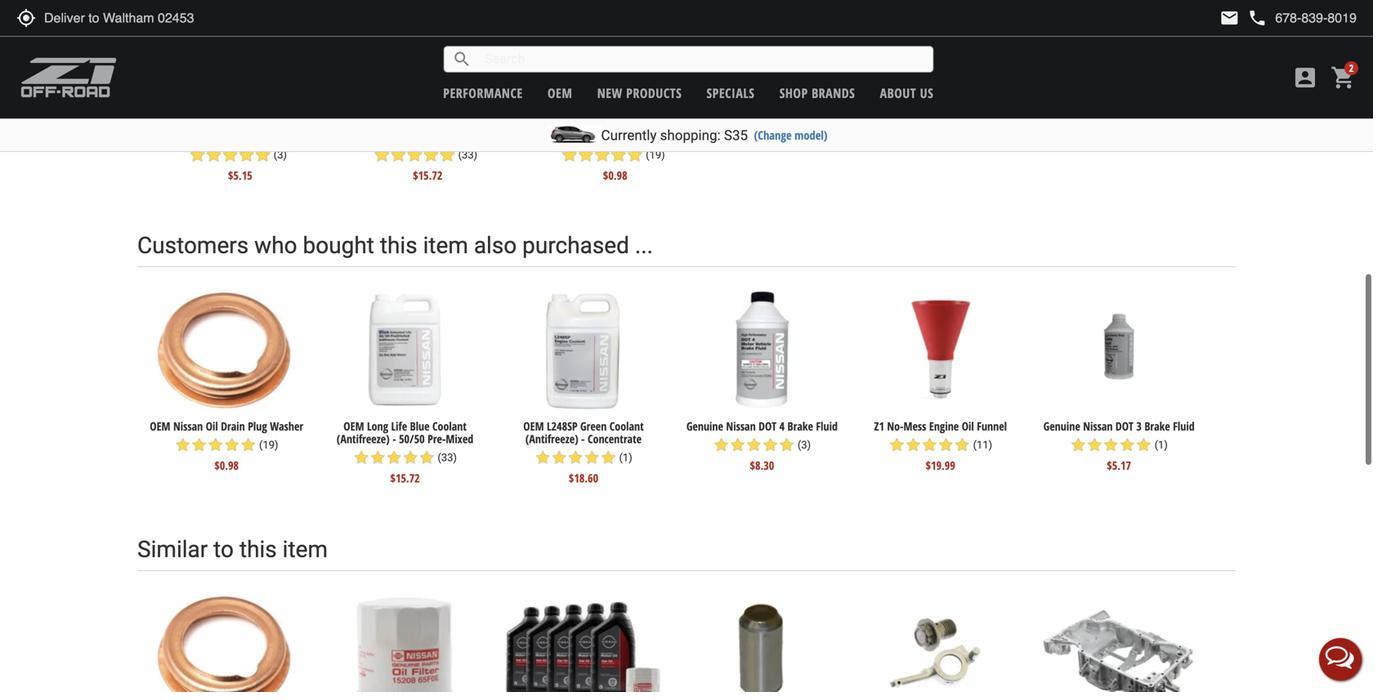 Task type: vqa. For each thing, say whether or not it's contained in the screenshot.


Task type: describe. For each thing, give the bounding box(es) containing it.
about us
[[880, 84, 934, 102]]

blue for oem nissan oil drain plug washer star star star star star (19) $0.98
[[431, 120, 450, 136]]

(1) inside genuine nissan dot 3 brake fluid star star star star star (1) $5.17
[[1155, 439, 1168, 451]]

4
[[780, 419, 785, 434]]

mail phone
[[1220, 8, 1267, 28]]

coolant inside oem l248sp green coolant (antifreeze) - concentrate star star star star star (1) $18.60
[[610, 419, 644, 434]]

concentrate
[[588, 431, 642, 447]]

3
[[1137, 419, 1142, 434]]

similar to this item
[[137, 536, 328, 563]]

- for oem nissan oil drain plug washer star star star star star (19) $0.98
[[413, 133, 417, 148]]

life for genuine nissan dot 4 brake fluid star star star star star (3) $8.30
[[391, 419, 407, 434]]

add
[[499, 60, 540, 101]]

oil inside z1 no-mess engine oil funnel star star star star star (11) $19.99
[[962, 419, 974, 434]]

bundle
[[709, 42, 753, 64]]

new products link
[[597, 84, 682, 102]]

about us link
[[880, 84, 934, 102]]

(33) for genuine nissan dot 4 brake fluid star star star star star (3) $8.30
[[438, 452, 457, 464]]

nissan inside genuine nissan dot 3 brake fluid star star star star star (1) $5.17
[[1083, 419, 1113, 434]]

customers
[[137, 232, 249, 259]]

my_location
[[16, 8, 36, 28]]

oem nissan/infiniti engine oil drain plug star star star star star (3) $5.15
[[170, 120, 306, 183]]

to
[[787, 109, 799, 127]]

specials
[[707, 84, 755, 102]]

bought
[[303, 232, 374, 259]]

funnel
[[977, 419, 1007, 434]]

0 vertical spatial this
[[380, 232, 417, 259]]

account_box
[[1292, 65, 1319, 91]]

add
[[715, 109, 735, 127]]

- for genuine nissan dot 4 brake fluid star star star star star (3) $8.30
[[393, 431, 396, 447]]

oil inside oem nissan/infiniti engine oil drain plug star star star star star (3) $5.15
[[294, 120, 306, 136]]

long for oem nissan oil drain plug washer star star star star star (19) $0.98
[[388, 120, 409, 136]]

nissan/infiniti
[[194, 120, 258, 136]]

green
[[580, 419, 607, 434]]

dot for genuine nissan dot 3 brake fluid star star star star star (1) $5.17
[[1116, 419, 1134, 434]]

1 horizontal spatial $0.98
[[603, 168, 627, 183]]

shopping:
[[660, 127, 721, 143]]

new
[[597, 84, 623, 102]]

similar
[[137, 536, 208, 563]]

us
[[920, 84, 934, 102]]

who
[[254, 232, 297, 259]]

all
[[739, 109, 752, 127]]

also
[[474, 232, 517, 259]]

genuine nissan dot 4 brake fluid star star star star star (3) $8.30
[[687, 419, 838, 473]]

long for genuine nissan dot 4 brake fluid star star star star star (3) $8.30
[[367, 419, 388, 434]]

performance link
[[443, 84, 523, 102]]

l248sp
[[547, 419, 578, 434]]

to
[[213, 536, 234, 563]]

1 vertical spatial (19)
[[259, 439, 278, 451]]

0 vertical spatial oem nissan oil drain plug washer star star star star star (19) $0.98
[[555, 120, 672, 183]]

oem l248sp green coolant (antifreeze) - concentrate star star star star star (1) $18.60
[[523, 419, 644, 486]]

(antifreeze) inside oem l248sp green coolant (antifreeze) - concentrate star star star star star (1) $18.60
[[526, 431, 579, 447]]

mail
[[1220, 8, 1240, 28]]

model)
[[795, 127, 828, 143]]

genuine for genuine nissan dot 3 brake fluid star star star star star (1) $5.17
[[1044, 419, 1080, 434]]

(antifreeze) for genuine nissan dot 4 brake fluid star star star star star (3) $8.30
[[337, 431, 390, 447]]

- inside oem l248sp green coolant (antifreeze) - concentrate star star star star star (1) $18.60
[[581, 431, 585, 447]]

three
[[755, 109, 784, 127]]

(change model) link
[[754, 127, 828, 143]]

shopping_cart
[[1331, 65, 1357, 91]]

0 horizontal spatial washer
[[270, 419, 303, 434]]

50/50 for genuine nissan dot 4 brake fluid star star star star star (3) $8.30
[[399, 431, 425, 447]]

price:
[[757, 42, 792, 64]]

1 vertical spatial oem nissan oil drain plug washer star star star star star (19) $0.98
[[150, 419, 303, 473]]

shopping_cart link
[[1327, 65, 1357, 91]]

(3) for oem nissan/infiniti engine oil drain plug star star star star star (3) $5.15
[[274, 149, 287, 161]]

brake for genuine nissan dot 3 brake fluid star star star star star (1) $5.17
[[1145, 419, 1170, 434]]

shop brands
[[780, 84, 855, 102]]

dot for genuine nissan dot 4 brake fluid star star star star star (3) $8.30
[[759, 419, 777, 434]]

(1) inside oem l248sp green coolant (antifreeze) - concentrate star star star star star (1) $18.60
[[619, 452, 632, 464]]

pre- for genuine nissan dot 4 brake fluid star star star star star (3) $8.30
[[428, 431, 446, 447]]

performance
[[443, 84, 523, 102]]

brands
[[812, 84, 855, 102]]



Task type: locate. For each thing, give the bounding box(es) containing it.
about
[[880, 84, 917, 102]]

no-
[[887, 419, 904, 434]]

2 dot from the left
[[1116, 419, 1134, 434]]

pre-
[[448, 133, 466, 148], [428, 431, 446, 447]]

new products
[[597, 84, 682, 102]]

0 horizontal spatial brake
[[788, 419, 813, 434]]

star
[[189, 147, 206, 163], [206, 147, 222, 163], [222, 147, 238, 163], [238, 147, 255, 163], [255, 147, 271, 163], [374, 147, 390, 163], [390, 147, 407, 163], [407, 147, 423, 163], [423, 147, 439, 163], [439, 147, 456, 163], [561, 147, 578, 163], [578, 147, 594, 163], [594, 147, 611, 163], [611, 147, 627, 163], [627, 147, 643, 163], [175, 437, 191, 453], [191, 437, 207, 453], [207, 437, 224, 453], [224, 437, 240, 453], [240, 437, 257, 453], [713, 437, 730, 453], [730, 437, 746, 453], [746, 437, 762, 453], [762, 437, 779, 453], [779, 437, 795, 453], [889, 437, 905, 453], [905, 437, 922, 453], [922, 437, 938, 453], [938, 437, 954, 453], [954, 437, 971, 453], [1070, 437, 1087, 453], [1087, 437, 1103, 453], [1103, 437, 1119, 453], [1119, 437, 1136, 453], [1136, 437, 1152, 453], [353, 450, 370, 466], [370, 450, 386, 466], [386, 450, 402, 466], [402, 450, 419, 466], [419, 450, 435, 466], [535, 450, 551, 466], [551, 450, 567, 466], [567, 450, 584, 466], [584, 450, 600, 466], [600, 450, 617, 466]]

$15.72
[[413, 168, 443, 183], [390, 470, 420, 486]]

1 vertical spatial item
[[283, 536, 328, 563]]

1 horizontal spatial genuine
[[1044, 419, 1080, 434]]

50/50 for oem nissan oil drain plug washer star star star star star (19) $0.98
[[420, 133, 445, 148]]

brake
[[788, 419, 813, 434], [1145, 419, 1170, 434]]

engine right nissan/infiniti
[[261, 120, 291, 136]]

0 horizontal spatial this
[[239, 536, 277, 563]]

(3)
[[274, 149, 287, 161], [798, 439, 811, 451]]

0 horizontal spatial (33)
[[438, 452, 457, 464]]

phone
[[1248, 8, 1267, 28]]

2 genuine from the left
[[1044, 419, 1080, 434]]

1 vertical spatial pre-
[[428, 431, 446, 447]]

1 vertical spatial (33)
[[438, 452, 457, 464]]

(3) for genuine nissan dot 4 brake fluid star star star star star (3) $8.30
[[798, 439, 811, 451]]

engine right mess at the bottom right
[[929, 419, 959, 434]]

1 horizontal spatial item
[[423, 232, 468, 259]]

1 horizontal spatial fluid
[[1173, 419, 1195, 434]]

1 brake from the left
[[788, 419, 813, 434]]

1 vertical spatial $15.72
[[390, 470, 420, 486]]

2 fluid from the left
[[1173, 419, 1195, 434]]

0 vertical spatial long
[[388, 120, 409, 136]]

account_box link
[[1288, 65, 1323, 91]]

2 horizontal spatial -
[[581, 431, 585, 447]]

oem inside oem nissan/infiniti engine oil drain plug star star star star star (3) $5.15
[[170, 120, 191, 136]]

genuine for genuine nissan dot 4 brake fluid star star star star star (3) $8.30
[[687, 419, 723, 434]]

$15.72 for oem nissan oil drain plug washer star star star star star (19) $0.98
[[413, 168, 443, 183]]

this
[[380, 232, 417, 259], [239, 536, 277, 563]]

1 vertical spatial oem long life blue coolant (antifreeze) - 50/50 pre-mixed star star star star star (33) $15.72
[[337, 419, 474, 486]]

fluid for genuine nissan dot 3 brake fluid star star star star star (1) $5.17
[[1173, 419, 1195, 434]]

0 vertical spatial (33)
[[458, 149, 478, 161]]

$5.17
[[1107, 458, 1131, 473]]

brake for genuine nissan dot 4 brake fluid star star star star star (3) $8.30
[[788, 419, 813, 434]]

1 vertical spatial engine
[[929, 419, 959, 434]]

0 horizontal spatial (1)
[[619, 452, 632, 464]]

$0.98
[[603, 168, 627, 183], [214, 458, 239, 473]]

0 vertical spatial engine
[[261, 120, 291, 136]]

0 horizontal spatial blue
[[410, 419, 430, 434]]

fluid inside genuine nissan dot 4 brake fluid star star star star star (3) $8.30
[[816, 419, 838, 434]]

0 vertical spatial $0.98
[[603, 168, 627, 183]]

shop
[[780, 84, 808, 102]]

customers who bought this item also purchased ...
[[137, 232, 653, 259]]

z1
[[874, 419, 884, 434]]

oem nissan oil drain plug washer star star star star star (19) $0.98
[[555, 120, 672, 183], [150, 419, 303, 473]]

1 horizontal spatial this
[[380, 232, 417, 259]]

plug inside oem nissan/infiniti engine oil drain plug star star star star star (3) $5.15
[[242, 133, 261, 148]]

...
[[635, 232, 653, 259]]

1 vertical spatial this
[[239, 536, 277, 563]]

1 vertical spatial $0.98
[[214, 458, 239, 473]]

fluid
[[816, 419, 838, 434], [1173, 419, 1195, 434]]

1 vertical spatial life
[[391, 419, 407, 434]]

mixed for genuine nissan dot 4 brake fluid star star star star star (3) $8.30
[[446, 431, 474, 447]]

0 vertical spatial item
[[423, 232, 468, 259]]

genuine left the 4
[[687, 419, 723, 434]]

brake right 3
[[1145, 419, 1170, 434]]

(antifreeze)
[[357, 133, 410, 148], [337, 431, 390, 447], [526, 431, 579, 447]]

mixed
[[466, 133, 494, 148], [446, 431, 474, 447]]

(33) for oem nissan oil drain plug washer star star star star star (19) $0.98
[[458, 149, 478, 161]]

fluid right 3
[[1173, 419, 1195, 434]]

genuine
[[687, 419, 723, 434], [1044, 419, 1080, 434]]

this right to
[[239, 536, 277, 563]]

dot inside genuine nissan dot 4 brake fluid star star star star star (3) $8.30
[[759, 419, 777, 434]]

genuine nissan dot 3 brake fluid star star star star star (1) $5.17
[[1044, 419, 1195, 473]]

brake inside genuine nissan dot 3 brake fluid star star star star star (1) $5.17
[[1145, 419, 1170, 434]]

0 horizontal spatial dot
[[759, 419, 777, 434]]

(change
[[754, 127, 792, 143]]

$21.85
[[709, 65, 759, 92]]

1 dot from the left
[[759, 419, 777, 434]]

blue
[[431, 120, 450, 136], [410, 419, 430, 434]]

0 horizontal spatial genuine
[[687, 419, 723, 434]]

0 horizontal spatial engine
[[261, 120, 291, 136]]

1 genuine from the left
[[687, 419, 723, 434]]

drain
[[626, 120, 650, 136], [215, 133, 239, 148], [221, 419, 245, 434]]

item right to
[[283, 536, 328, 563]]

search
[[452, 49, 472, 69]]

fluid right the 4
[[816, 419, 838, 434]]

0 vertical spatial oem long life blue coolant (antifreeze) - 50/50 pre-mixed star star star star star (33) $15.72
[[357, 120, 494, 183]]

oem long life blue coolant (antifreeze) - 50/50 pre-mixed star star star star star (33) $15.72 for genuine nissan dot 4 brake fluid star star star star star (3) $8.30
[[337, 419, 474, 486]]

0 vertical spatial (3)
[[274, 149, 287, 161]]

fluid inside genuine nissan dot 3 brake fluid star star star star star (1) $5.17
[[1173, 419, 1195, 434]]

genuine inside genuine nissan dot 3 brake fluid star star star star star (1) $5.17
[[1044, 419, 1080, 434]]

blue for genuine nissan dot 4 brake fluid star star star star star (3) $8.30
[[410, 419, 430, 434]]

1 vertical spatial mixed
[[446, 431, 474, 447]]

nissan
[[578, 120, 608, 136], [173, 419, 203, 434], [726, 419, 756, 434], [1083, 419, 1113, 434]]

dot inside genuine nissan dot 3 brake fluid star star star star star (1) $5.17
[[1116, 419, 1134, 434]]

0 vertical spatial (19)
[[646, 149, 665, 161]]

1 horizontal spatial -
[[413, 133, 417, 148]]

(antifreeze) for oem nissan oil drain plug washer star star star star star (19) $0.98
[[357, 133, 410, 148]]

1 vertical spatial washer
[[270, 419, 303, 434]]

$15.72 for genuine nissan dot 4 brake fluid star star star star star (3) $8.30
[[390, 470, 420, 486]]

specials link
[[707, 84, 755, 102]]

plug
[[653, 120, 672, 136], [242, 133, 261, 148], [248, 419, 267, 434]]

(3) inside genuine nissan dot 4 brake fluid star star star star star (3) $8.30
[[798, 439, 811, 451]]

0 horizontal spatial pre-
[[428, 431, 446, 447]]

item left also
[[423, 232, 468, 259]]

(19)
[[646, 149, 665, 161], [259, 439, 278, 451]]

0 vertical spatial 50/50
[[420, 133, 445, 148]]

1 horizontal spatial (3)
[[798, 439, 811, 451]]

engine
[[261, 120, 291, 136], [929, 419, 959, 434]]

bundle price: $21.85
[[709, 42, 792, 92]]

1 horizontal spatial washer
[[597, 133, 630, 148]]

dot left 3
[[1116, 419, 1134, 434]]

0 horizontal spatial life
[[391, 419, 407, 434]]

oem long life blue coolant (antifreeze) - 50/50 pre-mixed star star star star star (33) $15.72 for oem nissan oil drain plug washer star star star star star (19) $0.98
[[357, 120, 494, 183]]

0 vertical spatial blue
[[431, 120, 450, 136]]

(1)
[[1155, 439, 1168, 451], [619, 452, 632, 464]]

products
[[626, 84, 682, 102]]

add all three to cart
[[715, 109, 823, 127]]

genuine inside genuine nissan dot 4 brake fluid star star star star star (3) $8.30
[[687, 419, 723, 434]]

dot left the 4
[[759, 419, 777, 434]]

this right bought
[[380, 232, 417, 259]]

engine inside z1 no-mess engine oil funnel star star star star star (11) $19.99
[[929, 419, 959, 434]]

currently
[[601, 127, 657, 143]]

-
[[413, 133, 417, 148], [393, 431, 396, 447], [581, 431, 585, 447]]

0 horizontal spatial $0.98
[[214, 458, 239, 473]]

1 horizontal spatial (19)
[[646, 149, 665, 161]]

(33)
[[458, 149, 478, 161], [438, 452, 457, 464]]

nissan inside genuine nissan dot 4 brake fluid star star star star star (3) $8.30
[[726, 419, 756, 434]]

0 horizontal spatial -
[[393, 431, 396, 447]]

0 horizontal spatial fluid
[[816, 419, 838, 434]]

0 vertical spatial life
[[412, 120, 428, 136]]

currently shopping: s35 (change model)
[[601, 127, 828, 143]]

z1 no-mess engine oil funnel star star star star star (11) $19.99
[[874, 419, 1007, 473]]

0 horizontal spatial oem nissan oil drain plug washer star star star star star (19) $0.98
[[150, 419, 303, 473]]

cart
[[802, 109, 823, 127]]

$19.99
[[926, 458, 955, 473]]

pre- for oem nissan oil drain plug washer star star star star star (19) $0.98
[[448, 133, 466, 148]]

genuine right funnel
[[1044, 419, 1080, 434]]

coolant for genuine nissan dot 4 brake fluid star star star star star (3) $8.30
[[432, 419, 467, 434]]

mixed for oem nissan oil drain plug washer star star star star star (19) $0.98
[[466, 133, 494, 148]]

1 horizontal spatial life
[[412, 120, 428, 136]]

1 vertical spatial blue
[[410, 419, 430, 434]]

purchased
[[522, 232, 629, 259]]

life for oem nissan oil drain plug washer star star star star star (19) $0.98
[[412, 120, 428, 136]]

(3) inside oem nissan/infiniti engine oil drain plug star star star star star (3) $5.15
[[274, 149, 287, 161]]

oem
[[548, 84, 573, 102], [170, 120, 191, 136], [364, 120, 385, 136], [555, 120, 575, 136], [150, 419, 170, 434], [344, 419, 364, 434], [523, 419, 544, 434]]

washer
[[597, 133, 630, 148], [270, 419, 303, 434]]

$18.60
[[569, 470, 598, 486]]

item
[[423, 232, 468, 259], [283, 536, 328, 563]]

0 horizontal spatial item
[[283, 536, 328, 563]]

dot
[[759, 419, 777, 434], [1116, 419, 1134, 434]]

mail link
[[1220, 8, 1240, 28]]

z1 motorsports logo image
[[20, 57, 117, 98]]

1 vertical spatial (3)
[[798, 439, 811, 451]]

0 vertical spatial washer
[[597, 133, 630, 148]]

$5.15
[[228, 168, 252, 183]]

2 brake from the left
[[1145, 419, 1170, 434]]

1 horizontal spatial oem nissan oil drain plug washer star star star star star (19) $0.98
[[555, 120, 672, 183]]

1 horizontal spatial engine
[[929, 419, 959, 434]]

s35
[[724, 127, 748, 143]]

1 horizontal spatial (1)
[[1155, 439, 1168, 451]]

drain inside oem nissan/infiniti engine oil drain plug star star star star star (3) $5.15
[[215, 133, 239, 148]]

0 horizontal spatial (3)
[[274, 149, 287, 161]]

$8.30
[[750, 458, 774, 473]]

oem link
[[548, 84, 573, 102]]

engine inside oem nissan/infiniti engine oil drain plug star star star star star (3) $5.15
[[261, 120, 291, 136]]

oem long life blue coolant (antifreeze) - 50/50 pre-mixed star star star star star (33) $15.72
[[357, 120, 494, 183], [337, 419, 474, 486]]

brake inside genuine nissan dot 4 brake fluid star star star star star (3) $8.30
[[788, 419, 813, 434]]

0 horizontal spatial (19)
[[259, 439, 278, 451]]

1 fluid from the left
[[816, 419, 838, 434]]

long
[[388, 120, 409, 136], [367, 419, 388, 434]]

life
[[412, 120, 428, 136], [391, 419, 407, 434]]

(11)
[[973, 439, 992, 451]]

1 horizontal spatial brake
[[1145, 419, 1170, 434]]

1 vertical spatial 50/50
[[399, 431, 425, 447]]

phone link
[[1248, 8, 1357, 28]]

coolant
[[453, 120, 487, 136], [432, 419, 467, 434], [610, 419, 644, 434]]

0 vertical spatial mixed
[[466, 133, 494, 148]]

mess
[[904, 419, 926, 434]]

oem inside oem l248sp green coolant (antifreeze) - concentrate star star star star star (1) $18.60
[[523, 419, 544, 434]]

1 horizontal spatial dot
[[1116, 419, 1134, 434]]

1 vertical spatial long
[[367, 419, 388, 434]]

1 horizontal spatial blue
[[431, 120, 450, 136]]

shop brands link
[[780, 84, 855, 102]]

brake right the 4
[[788, 419, 813, 434]]

0 vertical spatial $15.72
[[413, 168, 443, 183]]

oil
[[294, 120, 306, 136], [611, 120, 623, 136], [206, 419, 218, 434], [962, 419, 974, 434]]

fluid for genuine nissan dot 4 brake fluid star star star star star (3) $8.30
[[816, 419, 838, 434]]

coolant for oem nissan oil drain plug washer star star star star star (19) $0.98
[[453, 120, 487, 136]]

Search search field
[[472, 47, 933, 72]]

0 vertical spatial pre-
[[448, 133, 466, 148]]

1 horizontal spatial (33)
[[458, 149, 478, 161]]

1 horizontal spatial pre-
[[448, 133, 466, 148]]



